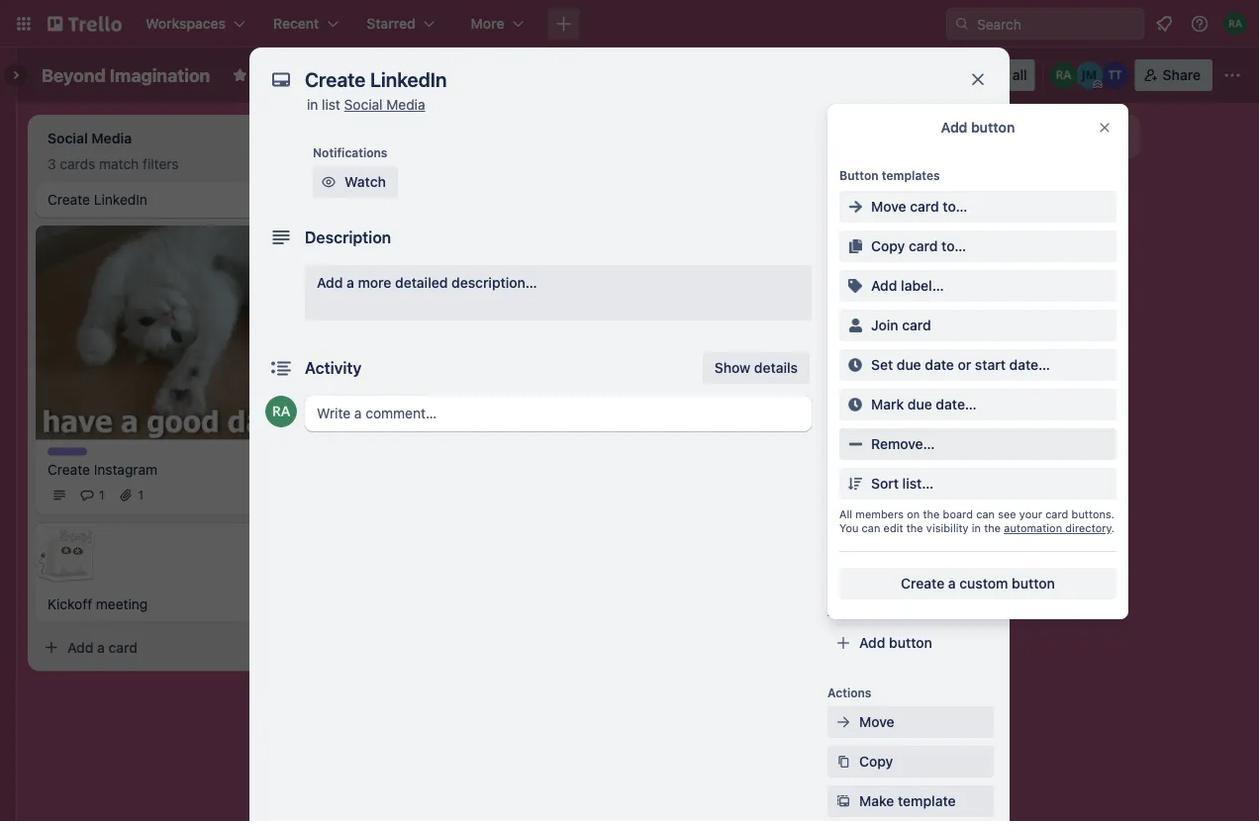 Task type: locate. For each thing, give the bounding box(es) containing it.
a down kickoff meeting
[[97, 639, 105, 656]]

ruby anderson (rubyanderson7) image right all
[[1050, 61, 1078, 89]]

a left more
[[347, 275, 354, 291]]

1 vertical spatial can
[[862, 522, 880, 535]]

can
[[976, 508, 995, 521], [862, 522, 880, 535]]

your
[[1019, 508, 1042, 521]]

instagram
[[94, 461, 158, 478]]

copy inside button
[[871, 238, 905, 254]]

1 horizontal spatial create from template… image
[[828, 200, 843, 216]]

0 vertical spatial add a card
[[348, 255, 419, 271]]

move
[[871, 198, 906, 215], [859, 714, 894, 731]]

1 vertical spatial join
[[871, 317, 898, 334]]

description
[[305, 228, 391, 247]]

0 vertical spatial in
[[307, 97, 318, 113]]

sm image inside add label… button
[[845, 276, 865, 296]]

1
[[329, 156, 335, 172], [99, 488, 105, 502], [138, 488, 144, 502]]

actions
[[828, 686, 872, 700]]

sort list…
[[871, 476, 934, 492]]

or
[[958, 357, 971, 373]]

mark due date… button
[[839, 389, 1117, 421]]

0 horizontal spatial add a card button
[[36, 632, 257, 664]]

checklist
[[859, 316, 920, 333]]

create down color: purple, title: none icon
[[48, 461, 90, 478]]

0 vertical spatial move
[[871, 198, 906, 215]]

filters
[[143, 156, 179, 172], [429, 156, 465, 172]]

beyond
[[42, 64, 106, 86]]

sm image inside copy link
[[833, 752, 853, 772]]

Search field
[[970, 9, 1143, 39]]

2 horizontal spatial ruby anderson (rubyanderson7) image
[[1223, 12, 1247, 36]]

ruby anderson (rubyanderson7) image up terry turtle (terryturtle) image
[[265, 396, 297, 428]]

dates
[[859, 356, 897, 372]]

sm image down actions
[[833, 713, 853, 733]]

sm image left the checklist
[[833, 315, 853, 335]]

0 vertical spatial to…
[[943, 198, 968, 215]]

add a more detailed description… link
[[305, 265, 812, 321]]

to… down "move card to…" 'button'
[[942, 238, 966, 254]]

card down templates
[[910, 198, 939, 215]]

create down cards
[[48, 192, 90, 208]]

open information menu image
[[1190, 14, 1210, 34]]

copy up make
[[859, 754, 893, 770]]

attachment button
[[828, 388, 994, 420]]

due
[[897, 357, 921, 373], [908, 396, 932, 413]]

0 vertical spatial add a card button
[[317, 247, 538, 279]]

1 vertical spatial to…
[[942, 238, 966, 254]]

watch button
[[313, 166, 398, 198]]

2 vertical spatial ruby anderson (rubyanderson7) image
[[265, 396, 297, 428]]

create from template… image
[[828, 200, 843, 216], [546, 255, 562, 271]]

move inside 'button'
[[871, 198, 906, 215]]

join
[[859, 166, 887, 182], [871, 317, 898, 334]]

0 vertical spatial copy
[[871, 238, 905, 254]]

sm image inside mark due date… button
[[845, 395, 865, 415]]

sm image inside members link
[[833, 236, 853, 255]]

1 vertical spatial add a card button
[[36, 632, 257, 664]]

to… for move card to…
[[943, 198, 968, 215]]

add button down automation
[[859, 635, 932, 651]]

card right to
[[869, 209, 895, 223]]

you
[[839, 522, 859, 535]]

terry turtle (terryturtle) image
[[257, 483, 281, 507]]

jeremy miller (jeremymiller198) image
[[1076, 61, 1103, 89]]

sm image for 'cover' link on the right bottom
[[833, 434, 853, 453]]

ruby anderson (rubyanderson7) image
[[1223, 12, 1247, 36], [1050, 61, 1078, 89], [265, 396, 297, 428]]

0 horizontal spatial can
[[862, 522, 880, 535]]

1 vertical spatial add button
[[859, 635, 932, 651]]

to… inside button
[[942, 238, 966, 254]]

copy up labels at the right of page
[[871, 238, 905, 254]]

move down actions
[[859, 714, 894, 731]]

1 vertical spatial create from template… image
[[546, 255, 562, 271]]

list right the another
[[991, 128, 1010, 145]]

the down 'on'
[[906, 522, 923, 535]]

sm image inside labels link
[[833, 275, 853, 295]]

0 vertical spatial ruby anderson (rubyanderson7) image
[[1223, 12, 1247, 36]]

sm image up the checklist
[[845, 276, 865, 296]]

sm image inside checklist "link"
[[833, 315, 853, 335]]

ups
[[869, 526, 892, 539], [936, 554, 962, 570]]

dates button
[[828, 348, 994, 380]]

add a card up more
[[348, 255, 419, 271]]

sm image inside watch button
[[319, 172, 339, 192]]

create board or workspace image
[[554, 14, 574, 34]]

ups down visibility
[[936, 554, 962, 570]]

due for mark
[[908, 396, 932, 413]]

sm image
[[810, 59, 838, 87], [319, 172, 339, 192], [833, 236, 853, 255], [833, 315, 853, 335], [845, 435, 865, 454], [845, 474, 865, 494], [833, 752, 853, 772]]

sm image for sort list… button
[[845, 474, 865, 494]]

can left 'see'
[[976, 508, 995, 521]]

1 horizontal spatial ruby anderson (rubyanderson7) image
[[1050, 61, 1078, 89]]

in list social media
[[307, 97, 425, 113]]

0 vertical spatial power-
[[828, 526, 869, 539]]

add a card down kickoff meeting
[[67, 639, 138, 656]]

1 horizontal spatial in
[[972, 522, 981, 535]]

card up dates button
[[902, 317, 931, 334]]

clear all
[[974, 67, 1027, 83]]

list left social on the top left of page
[[322, 97, 340, 113]]

star or unstar board image
[[232, 67, 248, 83]]

1 vertical spatial ruby anderson (rubyanderson7) image
[[1050, 61, 1078, 89]]

in
[[307, 97, 318, 113], [972, 522, 981, 535]]

kickoff meeting link
[[48, 594, 277, 614]]

a
[[378, 255, 386, 271], [347, 275, 354, 291], [948, 576, 956, 592], [97, 639, 105, 656]]

in down board
[[972, 522, 981, 535]]

members
[[859, 237, 921, 253]]

copy card to…
[[871, 238, 966, 254]]

1 vertical spatial create
[[48, 461, 90, 478]]

sm image for copy card to… button
[[845, 237, 865, 256]]

sm image inside make template link
[[833, 792, 853, 812]]

description…
[[451, 275, 537, 291]]

1 horizontal spatial list
[[991, 128, 1010, 145]]

sm image inside the "remove…" button
[[845, 435, 865, 454]]

notifications
[[313, 146, 388, 159]]

edit
[[884, 522, 903, 535]]

button down 'clear'
[[971, 119, 1015, 136]]

to…
[[943, 198, 968, 215], [942, 238, 966, 254]]

move link
[[828, 707, 994, 738]]

show menu image
[[1222, 65, 1242, 85]]

add
[[941, 119, 968, 136], [907, 128, 933, 145], [828, 209, 851, 223], [348, 255, 375, 271], [317, 275, 343, 291], [871, 278, 897, 294], [859, 554, 885, 570], [859, 635, 885, 651], [67, 639, 94, 656]]

sm image left labels at the right of page
[[833, 275, 853, 295]]

2 filters from the left
[[429, 156, 465, 172]]

another
[[937, 128, 987, 145]]

sm image inside copy card to… button
[[845, 237, 865, 256]]

create from template… image
[[265, 640, 281, 656]]

sm image left mark
[[845, 395, 865, 415]]

add label…
[[871, 278, 944, 294]]

button down automation
[[889, 635, 932, 651]]

card up label…
[[909, 238, 938, 254]]

1 vertical spatial due
[[908, 396, 932, 413]]

create inside button
[[901, 576, 945, 592]]

1 vertical spatial in
[[972, 522, 981, 535]]

1 vertical spatial date…
[[936, 396, 977, 413]]

ups down members
[[869, 526, 892, 539]]

make template link
[[828, 786, 994, 818]]

0 horizontal spatial list
[[322, 97, 340, 113]]

kickoff
[[48, 596, 92, 612]]

0 horizontal spatial ruby anderson (rubyanderson7) image
[[265, 396, 297, 428]]

create down 'add power-ups'
[[901, 576, 945, 592]]

can down members
[[862, 522, 880, 535]]

1 vertical spatial add a card
[[67, 639, 138, 656]]

all
[[839, 508, 852, 521]]

1 vertical spatial move
[[859, 714, 894, 731]]

None text field
[[295, 61, 948, 97]]

card inside the join card button
[[902, 317, 931, 334]]

sm image inside sort list… button
[[845, 474, 865, 494]]

join down 'suggested'
[[859, 166, 887, 182]]

0 horizontal spatial filters
[[143, 156, 179, 172]]

sort
[[871, 476, 899, 492]]

0 vertical spatial button
[[971, 119, 1015, 136]]

sm image down to
[[845, 237, 865, 256]]

move right to
[[871, 198, 906, 215]]

a inside add a more detailed description… link
[[347, 275, 354, 291]]

clear all button
[[966, 59, 1035, 91]]

media
[[386, 97, 425, 113]]

in down board "button"
[[307, 97, 318, 113]]

sm image down actions
[[833, 752, 853, 772]]

2 vertical spatial create
[[901, 576, 945, 592]]

to… up copy card to… button
[[943, 198, 968, 215]]

add a card for matches
[[348, 255, 419, 271]]

the right 'on'
[[923, 508, 940, 521]]

sm image
[[974, 135, 994, 154], [833, 164, 853, 184], [845, 197, 865, 217], [845, 237, 865, 256], [833, 275, 853, 295], [845, 276, 865, 296], [845, 316, 865, 336], [845, 355, 865, 375], [845, 395, 865, 415], [833, 434, 853, 453], [833, 713, 853, 733], [833, 792, 853, 812]]

0 notifications image
[[1152, 12, 1176, 36]]

sm image up dates at right top
[[845, 316, 865, 336]]

sm image left cover
[[833, 434, 853, 453]]

ruby anderson (rubyanderson7) image right open information menu icon
[[1223, 12, 1247, 36]]

sm image left the "remove…"
[[845, 435, 865, 454]]

power- down all
[[828, 526, 869, 539]]

0 vertical spatial ups
[[869, 526, 892, 539]]

custom
[[960, 576, 1008, 592]]

thinking link
[[329, 202, 558, 222]]

color: bold red, title: "thoughts" element
[[329, 190, 383, 205]]

sm image inside 'cover' link
[[833, 434, 853, 453]]

0 vertical spatial due
[[897, 357, 921, 373]]

cover
[[859, 435, 898, 451]]

add a card button for match
[[36, 632, 257, 664]]

sm image left sort
[[845, 474, 865, 494]]

1 down create instagram at the bottom
[[99, 488, 105, 502]]

the
[[923, 508, 940, 521], [906, 522, 923, 535], [984, 522, 1001, 535]]

card up the automation directory link
[[1045, 508, 1068, 521]]

1 vertical spatial power-
[[889, 554, 936, 570]]

due right mark
[[908, 396, 932, 413]]

clear
[[974, 67, 1009, 83]]

0 horizontal spatial add a card
[[67, 639, 138, 656]]

create for create a custom button
[[901, 576, 945, 592]]

1 up color: bold red, title: "thoughts" element
[[329, 156, 335, 172]]

list inside button
[[991, 128, 1010, 145]]

watch
[[344, 174, 386, 190]]

custom fields
[[859, 475, 952, 491]]

create linkedin link
[[48, 190, 277, 210]]

button right custom
[[1012, 576, 1055, 592]]

button
[[839, 168, 879, 182]]

0 vertical spatial create
[[48, 192, 90, 208]]

1 filters from the left
[[143, 156, 179, 172]]

1 vertical spatial copy
[[859, 754, 893, 770]]

sort list… button
[[839, 468, 1117, 500]]

join inside button
[[871, 317, 898, 334]]

labels
[[859, 277, 902, 293]]

sm image inside join link
[[833, 164, 853, 184]]

card
[[339, 156, 367, 172], [910, 198, 939, 215], [869, 209, 895, 223], [909, 238, 938, 254], [390, 255, 419, 271], [902, 317, 931, 334], [1045, 508, 1068, 521], [108, 639, 138, 656]]

sm image down button
[[845, 197, 865, 217]]

social media link
[[344, 97, 425, 113]]

1 horizontal spatial add a card button
[[317, 247, 538, 279]]

1 horizontal spatial add a card
[[348, 255, 419, 271]]

add button button
[[828, 628, 994, 659]]

board button
[[295, 59, 401, 91]]

labels link
[[828, 269, 994, 301]]

add button down 'clear'
[[941, 119, 1015, 136]]

activity
[[305, 359, 362, 378]]

close popover image
[[1097, 120, 1113, 136]]

add inside button
[[907, 128, 933, 145]]

add a card
[[348, 255, 419, 271], [67, 639, 138, 656]]

move for move card to…
[[871, 198, 906, 215]]

fields
[[914, 475, 952, 491]]

1 horizontal spatial power-
[[889, 554, 936, 570]]

sm image left make
[[833, 792, 853, 812]]

sm image left set
[[845, 355, 865, 375]]

power- down edit
[[889, 554, 936, 570]]

sm image down add to card
[[833, 236, 853, 255]]

1 down the instagram
[[138, 488, 144, 502]]

date… down the set due date or start date…
[[936, 396, 977, 413]]

card inside copy card to… button
[[909, 238, 938, 254]]

add to card
[[828, 209, 895, 223]]

create a custom button
[[901, 576, 1055, 592]]

to… inside 'button'
[[943, 198, 968, 215]]

add button
[[941, 119, 1015, 136], [859, 635, 932, 651]]

to… for copy card to…
[[942, 238, 966, 254]]

sm image for the set due date or start date… button
[[845, 355, 865, 375]]

sm image for make template link
[[833, 792, 853, 812]]

sm image inside "move card to…" 'button'
[[845, 197, 865, 217]]

1 horizontal spatial add button
[[941, 119, 1015, 136]]

sm image inside "move" link
[[833, 713, 853, 733]]

1 horizontal spatial can
[[976, 508, 995, 521]]

join for join card
[[871, 317, 898, 334]]

0 vertical spatial join
[[859, 166, 887, 182]]

on
[[907, 508, 920, 521]]

sm image inside the set due date or start date… button
[[845, 355, 865, 375]]

due right set
[[897, 357, 921, 373]]

sm image for join link at the right top
[[833, 164, 853, 184]]

Write a comment text field
[[305, 396, 812, 432]]

set due date or start date… button
[[839, 349, 1117, 381]]

share button
[[1135, 59, 1213, 91]]

1 horizontal spatial date…
[[1009, 357, 1050, 373]]

workspace visible image
[[268, 67, 284, 83]]

0 horizontal spatial add button
[[859, 635, 932, 651]]

a left custom
[[948, 576, 956, 592]]

sm image for members link
[[833, 236, 853, 255]]

1 vertical spatial ups
[[936, 554, 962, 570]]

1 vertical spatial list
[[991, 128, 1010, 145]]

sm image inside the join card button
[[845, 316, 865, 336]]

sm image left watch
[[319, 172, 339, 192]]

date…
[[1009, 357, 1050, 373], [936, 396, 977, 413]]

show
[[715, 360, 751, 376]]

0 horizontal spatial date…
[[936, 396, 977, 413]]

add a card button down thinking link on the left
[[317, 247, 538, 279]]

3 cards match filters
[[48, 156, 179, 172]]

add a card button down 'kickoff meeting' link
[[36, 632, 257, 664]]

suggested
[[828, 138, 890, 151]]

copy link
[[828, 746, 994, 778]]

ruby anderson (rubyanderson7) image inside primary element
[[1223, 12, 1247, 36]]

members
[[856, 508, 904, 521]]

attachment
[[859, 395, 936, 412]]

date… right start
[[1009, 357, 1050, 373]]

1 horizontal spatial filters
[[429, 156, 465, 172]]

remove… button
[[839, 429, 1117, 460]]

filters up thinking link on the left
[[429, 156, 465, 172]]

filters up create linkedin link
[[143, 156, 179, 172]]

sm image down 'suggested'
[[833, 164, 853, 184]]

join up dates at right top
[[871, 317, 898, 334]]



Task type: vqa. For each thing, say whether or not it's contained in the screenshot.
the top "Power-"
yes



Task type: describe. For each thing, give the bounding box(es) containing it.
show details link
[[703, 352, 810, 384]]

add another list button
[[871, 115, 1140, 158]]

0 horizontal spatial ups
[[869, 526, 892, 539]]

create a custom button button
[[839, 568, 1117, 600]]

match
[[99, 156, 139, 172]]

social
[[344, 97, 383, 113]]

card up watch
[[339, 156, 367, 172]]

sm image for mark due date… button
[[845, 395, 865, 415]]

terry turtle (terryturtle) image
[[1101, 61, 1129, 89]]

move card to… button
[[839, 191, 1117, 223]]

copy for copy
[[859, 754, 893, 770]]

move for move
[[859, 714, 894, 731]]

join for join
[[859, 166, 887, 182]]

sm image for checklist "link"
[[833, 315, 853, 335]]

filters for 1 card matches filters
[[429, 156, 465, 172]]

board
[[943, 508, 973, 521]]

1 horizontal spatial ups
[[936, 554, 962, 570]]

custom
[[859, 475, 910, 491]]

copy for copy card to…
[[871, 238, 905, 254]]

join card
[[871, 317, 931, 334]]

1 vertical spatial button
[[1012, 576, 1055, 592]]

cover link
[[828, 428, 994, 459]]

card inside "move card to…" 'button'
[[910, 198, 939, 215]]

filters for 3 cards match filters
[[143, 156, 179, 172]]

in inside all members on the board can see your card buttons. you can edit the visibility in the
[[972, 522, 981, 535]]

make template
[[859, 793, 956, 810]]

create for create instagram
[[48, 461, 90, 478]]

members link
[[828, 230, 994, 261]]

matches
[[371, 156, 425, 172]]

sm image up "move card to…" 'button'
[[974, 135, 994, 154]]

create linkedin
[[48, 192, 147, 208]]

create for create linkedin
[[48, 192, 90, 208]]

2 horizontal spatial 1
[[329, 156, 335, 172]]

0 vertical spatial add button
[[941, 119, 1015, 136]]

date
[[925, 357, 954, 373]]

create instagram
[[48, 461, 158, 478]]

imagination
[[110, 64, 210, 86]]

sm image for the join card button
[[845, 316, 865, 336]]

board
[[329, 67, 368, 83]]

join link
[[828, 158, 994, 190]]

mark
[[871, 396, 904, 413]]

add power-ups link
[[828, 546, 994, 578]]

all members on the board can see your card buttons. you can edit the visibility in the
[[839, 508, 1115, 535]]

0 horizontal spatial 1
[[99, 488, 105, 502]]

button templates
[[839, 168, 940, 182]]

visibility
[[926, 522, 969, 535]]

sm image for the "remove…" button
[[845, 435, 865, 454]]

card inside all members on the board can see your card buttons. you can edit the visibility in the
[[1045, 508, 1068, 521]]

linkedin
[[94, 192, 147, 208]]

add a more detailed description…
[[317, 275, 537, 291]]

checklist link
[[828, 309, 994, 341]]

remove…
[[871, 436, 935, 452]]

add label… button
[[839, 270, 1117, 302]]

sm image for "move" link on the right bottom of page
[[833, 713, 853, 733]]

set
[[871, 357, 893, 373]]

move card to…
[[871, 198, 968, 215]]

0 vertical spatial date…
[[1009, 357, 1050, 373]]

add power-ups
[[859, 554, 962, 570]]

.
[[1111, 522, 1115, 535]]

see
[[998, 508, 1016, 521]]

thoughts thinking
[[329, 191, 383, 220]]

a up more
[[378, 255, 386, 271]]

switch to… image
[[14, 14, 34, 34]]

templates
[[882, 168, 940, 182]]

the down 'see'
[[984, 522, 1001, 535]]

start
[[975, 357, 1006, 373]]

directory
[[1065, 522, 1111, 535]]

beyond imagination
[[42, 64, 210, 86]]

mark due date…
[[871, 396, 977, 413]]

share
[[1163, 67, 1201, 83]]

sm image for watch button at the top
[[319, 172, 339, 192]]

add a card button for matches
[[317, 247, 538, 279]]

meeting
[[96, 596, 148, 612]]

sm image for copy link
[[833, 752, 853, 772]]

0 horizontal spatial power-
[[828, 526, 869, 539]]

buttons.
[[1072, 508, 1115, 521]]

primary element
[[0, 0, 1259, 48]]

automation directory .
[[1004, 522, 1115, 535]]

sm image for add label… button
[[845, 276, 865, 296]]

0 vertical spatial can
[[976, 508, 995, 521]]

due for set
[[897, 357, 921, 373]]

all
[[1012, 67, 1027, 83]]

a inside create a custom button button
[[948, 576, 956, 592]]

create instagram link
[[48, 460, 277, 480]]

custom fields button
[[828, 473, 994, 493]]

kickoff meeting
[[48, 596, 148, 612]]

0 vertical spatial create from template… image
[[828, 200, 843, 216]]

more
[[358, 275, 391, 291]]

to
[[854, 209, 866, 223]]

0 horizontal spatial create from template… image
[[546, 255, 562, 271]]

set due date or start date…
[[871, 357, 1050, 373]]

make
[[859, 793, 894, 810]]

2 vertical spatial button
[[889, 635, 932, 651]]

join card button
[[839, 310, 1117, 342]]

search image
[[954, 16, 970, 32]]

power-ups
[[828, 526, 892, 539]]

0 horizontal spatial in
[[307, 97, 318, 113]]

thinking
[[329, 203, 383, 220]]

card up detailed
[[390, 255, 419, 271]]

cards
[[60, 156, 95, 172]]

automation directory link
[[1004, 522, 1111, 535]]

1 horizontal spatial 1
[[138, 488, 144, 502]]

sm image for labels link
[[833, 275, 853, 295]]

add button inside button
[[859, 635, 932, 651]]

automation
[[1004, 522, 1062, 535]]

back to home image
[[48, 8, 122, 40]]

card down the meeting
[[108, 639, 138, 656]]

add a card for match
[[67, 639, 138, 656]]

sm image up 'suggested'
[[810, 59, 838, 87]]

Board name text field
[[32, 59, 220, 91]]

0 vertical spatial list
[[322, 97, 340, 113]]

sm image for "move card to…" 'button'
[[845, 197, 865, 217]]

automation
[[828, 605, 895, 619]]

copy card to… button
[[839, 231, 1117, 262]]

color: purple, title: none image
[[48, 448, 87, 456]]

details
[[754, 360, 798, 376]]



